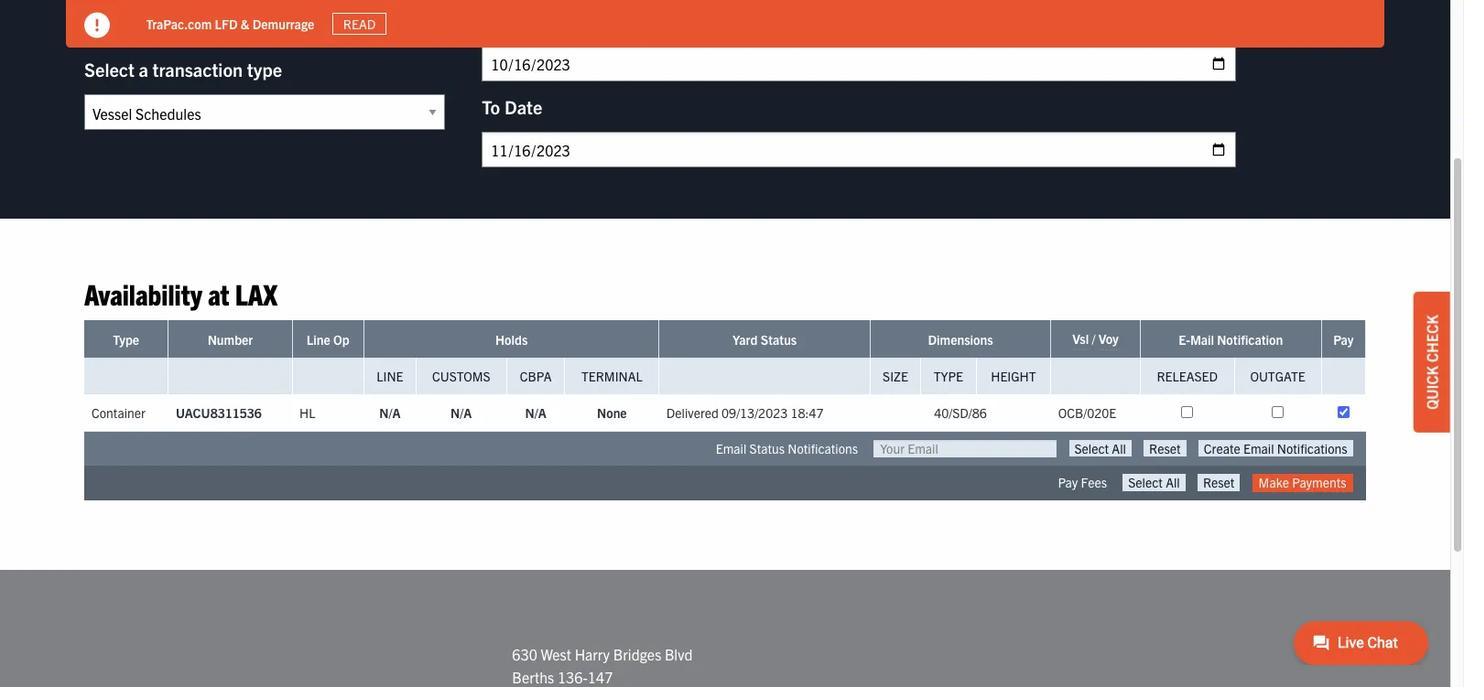 Task type: locate. For each thing, give the bounding box(es) containing it.
line
[[307, 332, 330, 348], [377, 368, 403, 385]]

a
[[139, 58, 148, 81]]

147
[[588, 669, 613, 687]]

1 horizontal spatial line
[[377, 368, 403, 385]]

2 n/a from the left
[[451, 405, 472, 422]]

None button
[[1069, 441, 1132, 457], [1144, 441, 1186, 457], [1199, 441, 1353, 457], [1123, 475, 1186, 491], [1198, 475, 1240, 491], [1069, 441, 1132, 457], [1144, 441, 1186, 457], [1199, 441, 1353, 457], [1123, 475, 1186, 491], [1198, 475, 1240, 491]]

none
[[597, 405, 627, 422]]

status
[[761, 332, 797, 348], [750, 441, 785, 457]]

voy
[[1099, 331, 1119, 347]]

availability at lax
[[84, 276, 278, 311]]

0 horizontal spatial n/a
[[379, 405, 401, 422]]

line left op
[[307, 332, 330, 348]]

delivered
[[667, 405, 719, 422]]

To Date date field
[[482, 132, 1237, 168]]

1 vertical spatial line
[[377, 368, 403, 385]]

berths
[[512, 669, 554, 687]]

footer
[[0, 570, 1451, 688]]

0 horizontal spatial line
[[307, 332, 330, 348]]

number
[[208, 332, 253, 348]]

notification
[[1217, 332, 1283, 348]]

1 horizontal spatial n/a
[[451, 405, 472, 422]]

e-
[[1179, 332, 1190, 348]]

Your Email email field
[[874, 441, 1057, 458]]

to
[[482, 95, 500, 118]]

&
[[241, 15, 250, 32]]

1 horizontal spatial type
[[934, 368, 963, 385]]

lax
[[235, 276, 278, 311]]

n/a right hl
[[379, 405, 401, 422]]

select a transaction type
[[84, 58, 282, 81]]

pay left fees
[[1058, 475, 1078, 491]]

make payments
[[1259, 475, 1347, 491]]

harry
[[575, 645, 610, 664]]

notifications
[[788, 441, 858, 457]]

n/a down cbpa
[[525, 405, 546, 422]]

blvd
[[665, 645, 693, 664]]

2 horizontal spatial n/a
[[525, 405, 546, 422]]

availability
[[84, 276, 202, 311]]

status right yard
[[761, 332, 797, 348]]

18:47
[[791, 405, 824, 422]]

terminal
[[581, 368, 643, 385]]

type down availability
[[113, 332, 139, 348]]

3 n/a from the left
[[525, 405, 546, 422]]

0 vertical spatial line
[[307, 332, 330, 348]]

line left customs
[[377, 368, 403, 385]]

read link
[[333, 13, 387, 35]]

pay
[[1333, 332, 1354, 348], [1058, 475, 1078, 491]]

type
[[113, 332, 139, 348], [934, 368, 963, 385]]

line op
[[307, 332, 350, 348]]

1 vertical spatial pay
[[1058, 475, 1078, 491]]

630 west harry bridges blvd berths 136-147
[[512, 645, 693, 687]]

type down dimensions
[[934, 368, 963, 385]]

1 vertical spatial type
[[934, 368, 963, 385]]

status right email in the bottom of the page
[[750, 441, 785, 457]]

1 vertical spatial status
[[750, 441, 785, 457]]

date
[[505, 95, 542, 118]]

yard
[[733, 332, 758, 348]]

make
[[1259, 475, 1289, 491]]

n/a down customs
[[451, 405, 472, 422]]

email status notifications
[[716, 441, 858, 457]]

mail
[[1190, 332, 1214, 348]]

n/a
[[379, 405, 401, 422], [451, 405, 472, 422], [525, 405, 546, 422]]

line for line op
[[307, 332, 330, 348]]

1 n/a from the left
[[379, 405, 401, 422]]

yard status
[[733, 332, 797, 348]]

email
[[716, 441, 747, 457]]

pay left check
[[1333, 332, 1354, 348]]

at
[[208, 276, 229, 311]]

quick
[[1423, 366, 1441, 410]]

0 vertical spatial pay
[[1333, 332, 1354, 348]]

to date
[[482, 95, 542, 118]]

0 vertical spatial status
[[761, 332, 797, 348]]

released
[[1157, 368, 1218, 385]]

None checkbox
[[1182, 407, 1193, 419], [1272, 407, 1284, 419], [1338, 407, 1350, 419], [1182, 407, 1193, 419], [1272, 407, 1284, 419], [1338, 407, 1350, 419]]

type
[[247, 58, 282, 81]]

0 horizontal spatial pay
[[1058, 475, 1078, 491]]

height
[[991, 368, 1036, 385]]

1 horizontal spatial pay
[[1333, 332, 1354, 348]]

trapac.com
[[147, 15, 212, 32]]

pay fees
[[1058, 475, 1107, 491]]

0 horizontal spatial type
[[113, 332, 139, 348]]



Task type: describe. For each thing, give the bounding box(es) containing it.
dimensions
[[928, 332, 993, 348]]

/
[[1092, 331, 1096, 347]]

40/sd/86
[[934, 405, 987, 422]]

delivered 09/13/2023 18:47
[[667, 405, 824, 422]]

fees
[[1081, 475, 1107, 491]]

uacu8311536
[[176, 405, 262, 422]]

ocb/020e
[[1058, 405, 1117, 422]]

bridges
[[613, 645, 661, 664]]

pay for pay
[[1333, 332, 1354, 348]]

customs
[[432, 368, 490, 385]]

09/13/2023
[[722, 405, 788, 422]]

hl
[[299, 405, 315, 422]]

footer containing 630 west harry bridges blvd
[[0, 570, 1451, 688]]

136-
[[558, 669, 588, 687]]

vsl
[[1073, 331, 1089, 347]]

quick check link
[[1414, 292, 1451, 433]]

status for email
[[750, 441, 785, 457]]

select
[[84, 58, 135, 81]]

status for yard
[[761, 332, 797, 348]]

trapac.com lfd & demurrage
[[147, 15, 315, 32]]

quick check
[[1423, 315, 1441, 410]]

e-mail notification
[[1179, 332, 1283, 348]]

pay for pay fees
[[1058, 475, 1078, 491]]

outgate
[[1250, 368, 1306, 385]]

630
[[512, 645, 537, 664]]

make payments link
[[1252, 475, 1353, 492]]

holds
[[495, 332, 528, 348]]

west
[[541, 645, 571, 664]]

check
[[1423, 315, 1441, 362]]

container
[[92, 405, 145, 422]]

From Date date field
[[482, 46, 1237, 82]]

read
[[344, 16, 376, 32]]

demurrage
[[253, 15, 315, 32]]

vsl / voy
[[1073, 331, 1119, 347]]

line for line
[[377, 368, 403, 385]]

payments
[[1292, 475, 1347, 491]]

lfd
[[215, 15, 238, 32]]

op
[[333, 332, 350, 348]]

size
[[883, 368, 908, 385]]

transaction
[[152, 58, 243, 81]]

0 vertical spatial type
[[113, 332, 139, 348]]

solid image
[[84, 13, 110, 38]]

cbpa
[[520, 368, 552, 385]]



Task type: vqa. For each thing, say whether or not it's contained in the screenshot.
ENTER REFERENCE NUMBER(S)
no



